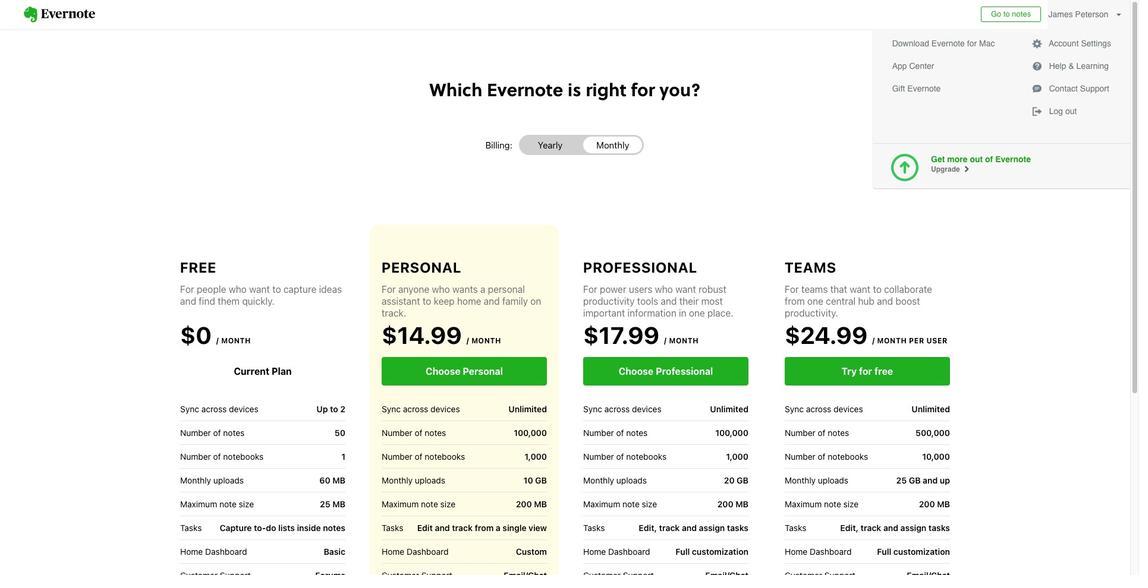 Task type: describe. For each thing, give the bounding box(es) containing it.
and inside for power users who want robust productivity tools and their most important information in one place.
[[661, 296, 677, 307]]

them
[[218, 296, 240, 307]]

gb for 10
[[535, 476, 547, 486]]

that
[[831, 284, 848, 295]]

60
[[320, 476, 331, 486]]

learning
[[1077, 61, 1109, 71]]

central
[[826, 296, 856, 307]]

billing:
[[486, 140, 513, 150]]

keep
[[434, 296, 455, 307]]

0 horizontal spatial out
[[970, 155, 983, 164]]

wants
[[453, 284, 478, 295]]

go to notes
[[992, 10, 1032, 18]]

200 for 25
[[919, 500, 935, 510]]

find
[[199, 296, 215, 307]]

home for 60
[[180, 547, 203, 557]]

sync across devices for 10 gb
[[382, 404, 460, 414]]

1,000 for 20
[[726, 452, 749, 462]]

most
[[702, 296, 723, 307]]

month for $24.99
[[878, 337, 907, 346]]

you?
[[660, 77, 701, 102]]

get
[[932, 155, 945, 164]]

plan
[[272, 366, 292, 377]]

notes for 25 gb and up
[[828, 428, 850, 438]]

maximum for 10
[[382, 499, 419, 509]]

james peterson
[[1049, 10, 1109, 19]]

monthly uploads for 20 gb
[[584, 476, 647, 486]]

for for free
[[180, 284, 194, 295]]

do
[[266, 523, 276, 534]]

tasks for 25 gb and up
[[929, 523, 951, 534]]

download evernote for mac
[[893, 39, 995, 48]]

current plan button
[[180, 357, 346, 386]]

capture
[[284, 284, 317, 295]]

devices for 60 mb
[[229, 404, 259, 414]]

professional
[[656, 366, 713, 377]]

assistant
[[382, 296, 420, 307]]

$14.99
[[382, 321, 462, 349]]

200 mb for 25 gb and up
[[919, 500, 951, 510]]

/ for $17.99
[[664, 337, 667, 346]]

settings
[[1082, 39, 1112, 48]]

200 mb for 10 gb
[[516, 500, 547, 510]]

peterson
[[1076, 10, 1109, 19]]

log
[[1050, 106, 1064, 116]]

personal
[[382, 259, 462, 276]]

current plan
[[234, 366, 292, 377]]

&
[[1069, 61, 1075, 71]]

unlimited for 10 gb
[[509, 404, 547, 415]]

1 vertical spatial for
[[631, 77, 655, 102]]

number of notebooks for 25 gb and up
[[785, 452, 869, 462]]

uploads for 20 gb
[[617, 476, 647, 486]]

gift
[[893, 84, 906, 93]]

gift evernote link
[[888, 80, 1000, 97]]

size for 25
[[844, 499, 859, 509]]

in
[[679, 308, 687, 319]]

home dashboard for 60 mb
[[180, 547, 247, 557]]

and inside for people who want to capture ideas and find them quickly.
[[180, 296, 196, 307]]

choose for choose professional
[[619, 366, 654, 377]]

on
[[531, 296, 542, 307]]

tasks for 10 gb
[[382, 523, 404, 533]]

gb for 20
[[737, 476, 749, 486]]

monthly for 25 gb and up
[[785, 476, 816, 486]]

edit, for 25
[[841, 523, 859, 534]]

10,000
[[923, 452, 951, 462]]

free
[[875, 366, 894, 377]]

100,000 for 20
[[716, 428, 749, 438]]

across for 60 mb
[[201, 404, 227, 414]]

200 for 20
[[718, 500, 734, 510]]

personal
[[463, 366, 503, 377]]

sync for 25
[[785, 404, 804, 414]]

20 gb
[[724, 476, 749, 486]]

important
[[584, 308, 625, 319]]

productivity
[[584, 296, 635, 307]]

evernote for gift
[[908, 84, 941, 93]]

personal
[[488, 284, 525, 295]]

lists
[[278, 523, 295, 534]]

home
[[457, 296, 482, 307]]

log out
[[1047, 106, 1077, 116]]

500,000
[[916, 428, 951, 438]]

try
[[842, 366, 857, 377]]

app center
[[893, 61, 935, 71]]

choose personal
[[426, 366, 503, 377]]

number of notebooks for 20 gb
[[584, 452, 667, 462]]

home dashboard for 10 gb
[[382, 547, 449, 557]]

/ for $24.99
[[873, 337, 876, 346]]

download
[[893, 39, 930, 48]]

user
[[927, 337, 948, 346]]

inside
[[297, 523, 321, 534]]

track for 25 gb and up
[[861, 523, 882, 534]]

edit
[[417, 523, 433, 534]]

25 gb and up
[[897, 476, 951, 486]]

get more out of evernote
[[932, 155, 1031, 164]]

mb for 20 gb
[[736, 500, 749, 510]]

who inside for power users who want robust productivity tools and their most important information in one place.
[[655, 284, 673, 295]]

devices for 25 gb and up
[[834, 404, 864, 414]]

capture
[[220, 523, 252, 534]]

notes for 10 gb
[[425, 428, 446, 438]]

uploads for 25 gb and up
[[818, 476, 849, 486]]

for for professional
[[584, 284, 598, 295]]

mac
[[980, 39, 995, 48]]

choose professional button
[[584, 357, 749, 386]]

try for free button
[[785, 357, 951, 386]]

home dashboard for 25 gb and up
[[785, 547, 852, 557]]

full customization for 25
[[878, 547, 951, 557]]

sync across devices for 25 gb and up
[[785, 404, 864, 414]]

want for free
[[249, 284, 270, 295]]

evernote link
[[12, 0, 107, 29]]

$24.99
[[785, 321, 868, 349]]

and inside for anyone who wants a personal assistant to keep home and family on track.
[[484, 296, 500, 307]]

help & learning link
[[1028, 58, 1116, 74]]

across for 25 gb and up
[[806, 404, 832, 414]]

maximum for 60
[[180, 499, 217, 509]]

dashboard for 60
[[205, 547, 247, 557]]

notebooks for 60
[[223, 452, 264, 462]]

mb for 25 gb and up
[[938, 500, 951, 510]]

basic
[[324, 547, 346, 557]]

collaborate
[[885, 284, 933, 295]]

single
[[503, 523, 527, 534]]

dashboard for 10
[[407, 547, 449, 557]]

month for $14.99
[[472, 337, 501, 346]]

a for personal
[[481, 284, 486, 295]]

edit, track and assign tasks for 20
[[639, 523, 749, 534]]

notes inside go to notes link
[[1013, 10, 1032, 18]]

want inside for power users who want robust productivity tools and their most important information in one place.
[[676, 284, 697, 295]]

evernote right more
[[996, 155, 1031, 164]]

free
[[180, 259, 217, 276]]

robust
[[699, 284, 727, 295]]

productivity.
[[785, 308, 839, 319]]

information
[[628, 308, 677, 319]]

25 mb
[[320, 500, 346, 510]]

/ for $14.99
[[467, 337, 470, 346]]

to left 2
[[330, 404, 338, 415]]

capture to-do lists inside notes
[[220, 523, 346, 534]]

want for teams
[[850, 284, 871, 295]]

number of notes for 60 mb
[[180, 428, 245, 438]]

customization for 20
[[692, 547, 749, 557]]

choose personal button
[[382, 357, 547, 386]]

60 mb
[[320, 476, 346, 486]]

number of notes for 20 gb
[[584, 428, 648, 438]]

view
[[529, 523, 547, 534]]

notes for 20 gb
[[627, 428, 648, 438]]

20
[[724, 476, 735, 486]]

devices for 10 gb
[[431, 404, 460, 414]]

help
[[1050, 61, 1067, 71]]

month for $17.99
[[669, 337, 699, 346]]

tasks for 60 mb
[[180, 523, 202, 533]]

monthly for 60 mb
[[180, 476, 211, 486]]

edit and track from a single view
[[417, 523, 547, 534]]

contact
[[1050, 84, 1078, 93]]

gift evernote
[[893, 84, 941, 93]]

uploads for 60 mb
[[213, 476, 244, 486]]



Task type: vqa. For each thing, say whether or not it's contained in the screenshot.


Task type: locate. For each thing, give the bounding box(es) containing it.
2 horizontal spatial gb
[[909, 476, 921, 486]]

month up current on the left of the page
[[221, 337, 251, 346]]

home for 20
[[584, 547, 606, 557]]

1 horizontal spatial one
[[808, 296, 824, 307]]

2 number of notes from the left
[[382, 428, 446, 438]]

who for free
[[229, 284, 247, 295]]

1 maximum note size from the left
[[180, 499, 254, 509]]

from
[[785, 296, 805, 307], [475, 523, 494, 534]]

evernote image
[[12, 7, 107, 23]]

to inside the for teams that want to collaborate from one central hub and boost productivity.
[[873, 284, 882, 295]]

1 horizontal spatial 25
[[897, 476, 907, 486]]

account
[[1049, 39, 1079, 48]]

/ up choose professional
[[664, 337, 667, 346]]

to up the hub
[[873, 284, 882, 295]]

200 down 10
[[516, 500, 532, 510]]

1 horizontal spatial 200 mb
[[718, 500, 749, 510]]

1 tasks from the left
[[727, 523, 749, 534]]

for inside button
[[859, 366, 873, 377]]

1 uploads from the left
[[213, 476, 244, 486]]

1 100,000 from the left
[[514, 428, 547, 438]]

home for 25
[[785, 547, 808, 557]]

maximum note size for 60 mb
[[180, 499, 254, 509]]

200 down 25 gb and up
[[919, 500, 935, 510]]

1 full from the left
[[676, 547, 690, 557]]

size for 10
[[441, 499, 456, 509]]

one right in
[[689, 308, 705, 319]]

0 horizontal spatial 25
[[320, 500, 331, 510]]

4 monthly uploads from the left
[[785, 476, 849, 486]]

1 for from the left
[[180, 284, 194, 295]]

2 customization from the left
[[894, 547, 951, 557]]

gb for 25
[[909, 476, 921, 486]]

monthly for 20 gb
[[584, 476, 615, 486]]

note for 10
[[421, 499, 438, 509]]

full for 20 gb
[[676, 547, 690, 557]]

2 want from the left
[[676, 284, 697, 295]]

yearly
[[538, 140, 563, 150]]

full customization
[[676, 547, 749, 557], [878, 547, 951, 557]]

notebooks for 20
[[627, 452, 667, 462]]

for people who want to capture ideas and find them quickly.
[[180, 284, 342, 307]]

3 uploads from the left
[[617, 476, 647, 486]]

gb right 20 on the right bottom
[[737, 476, 749, 486]]

2 horizontal spatial 200 mb
[[919, 500, 951, 510]]

monthly uploads for 60 mb
[[180, 476, 244, 486]]

/ inside $0 / month
[[216, 337, 219, 346]]

0 horizontal spatial who
[[229, 284, 247, 295]]

1 choose from the left
[[426, 366, 461, 377]]

/ right "$0"
[[216, 337, 219, 346]]

choose professional
[[619, 366, 713, 377]]

for
[[180, 284, 194, 295], [382, 284, 396, 295], [584, 284, 598, 295], [785, 284, 799, 295]]

maximum for 25
[[785, 499, 822, 509]]

1 sync from the left
[[180, 404, 199, 414]]

2 full customization from the left
[[878, 547, 951, 557]]

3 sync from the left
[[584, 404, 603, 414]]

3 month from the left
[[669, 337, 699, 346]]

from left 'single'
[[475, 523, 494, 534]]

0 horizontal spatial tasks
[[727, 523, 749, 534]]

tasks down 20 gb
[[727, 523, 749, 534]]

to inside for people who want to capture ideas and find them quickly.
[[273, 284, 281, 295]]

app center link
[[888, 58, 1000, 74]]

0 vertical spatial from
[[785, 296, 805, 307]]

2 tasks from the left
[[382, 523, 404, 533]]

track.
[[382, 308, 406, 319]]

2 horizontal spatial who
[[655, 284, 673, 295]]

for right the right
[[631, 77, 655, 102]]

1 vertical spatial a
[[496, 523, 501, 534]]

2 dashboard from the left
[[407, 547, 449, 557]]

4 uploads from the left
[[818, 476, 849, 486]]

0 vertical spatial one
[[808, 296, 824, 307]]

devices down choose professional
[[632, 404, 662, 414]]

2 notebooks from the left
[[425, 452, 465, 462]]

1 month from the left
[[221, 337, 251, 346]]

notebooks for 25
[[828, 452, 869, 462]]

month inside $14.99 / month
[[472, 337, 501, 346]]

2 full from the left
[[878, 547, 892, 557]]

50
[[335, 428, 346, 438]]

2 horizontal spatial unlimited
[[912, 404, 951, 415]]

size for 20
[[642, 499, 657, 509]]

sync for 10
[[382, 404, 401, 414]]

and inside the for teams that want to collaborate from one central hub and boost productivity.
[[877, 296, 894, 307]]

dashboard for 20
[[609, 547, 650, 557]]

2 month from the left
[[472, 337, 501, 346]]

log out link
[[1028, 103, 1116, 120]]

hub
[[859, 296, 875, 307]]

0 vertical spatial for
[[968, 39, 977, 48]]

3 size from the left
[[642, 499, 657, 509]]

1 vertical spatial 25
[[320, 500, 331, 510]]

size for 60
[[239, 499, 254, 509]]

2 horizontal spatial want
[[850, 284, 871, 295]]

1 horizontal spatial 200
[[718, 500, 734, 510]]

choose down $14.99 / month
[[426, 366, 461, 377]]

mb for 60 mb
[[333, 500, 346, 510]]

dashboard for 25
[[810, 547, 852, 557]]

1 vertical spatial one
[[689, 308, 705, 319]]

out right more
[[970, 155, 983, 164]]

4 dashboard from the left
[[810, 547, 852, 557]]

mb down 60 mb
[[333, 500, 346, 510]]

month
[[221, 337, 251, 346], [472, 337, 501, 346], [669, 337, 699, 346], [878, 337, 907, 346]]

/
[[216, 337, 219, 346], [467, 337, 470, 346], [664, 337, 667, 346], [873, 337, 876, 346]]

4 / from the left
[[873, 337, 876, 346]]

maximum note size for 25 gb and up
[[785, 499, 859, 509]]

number
[[180, 428, 211, 438], [382, 428, 413, 438], [584, 428, 614, 438], [785, 428, 816, 438], [180, 452, 211, 462], [382, 452, 413, 462], [584, 452, 614, 462], [785, 452, 816, 462]]

3 sync across devices from the left
[[584, 404, 662, 414]]

0 vertical spatial out
[[1066, 106, 1077, 116]]

teams
[[785, 259, 837, 276]]

0 horizontal spatial edit,
[[639, 523, 657, 534]]

assign
[[699, 523, 725, 534], [901, 523, 927, 534]]

to inside go to notes link
[[1004, 10, 1010, 18]]

200 mb down 20 gb
[[718, 500, 749, 510]]

to inside for anyone who wants a personal assistant to keep home and family on track.
[[423, 296, 431, 307]]

full customization for 20
[[676, 547, 749, 557]]

2 200 from the left
[[718, 500, 734, 510]]

1,000 up 10 gb
[[525, 452, 547, 462]]

mb right 60
[[333, 476, 346, 486]]

assign down 25 gb and up
[[901, 523, 927, 534]]

month inside $17.99 / month
[[669, 337, 699, 346]]

2 track from the left
[[659, 523, 680, 534]]

10 gb
[[524, 476, 547, 486]]

out right log
[[1066, 106, 1077, 116]]

gb right 10
[[535, 476, 547, 486]]

1 horizontal spatial tasks
[[929, 523, 951, 534]]

across
[[201, 404, 227, 414], [403, 404, 428, 414], [605, 404, 630, 414], [806, 404, 832, 414]]

2 number of notebooks from the left
[[382, 452, 465, 462]]

1 who from the left
[[229, 284, 247, 295]]

2 vertical spatial for
[[859, 366, 873, 377]]

3 devices from the left
[[632, 404, 662, 414]]

2 1,000 from the left
[[726, 452, 749, 462]]

devices down current on the left of the page
[[229, 404, 259, 414]]

a
[[481, 284, 486, 295], [496, 523, 501, 534]]

1,000 for 10
[[525, 452, 547, 462]]

maximum note size for 20 gb
[[584, 499, 657, 509]]

contact support
[[1047, 84, 1110, 93]]

up to 2
[[317, 404, 346, 415]]

number of notebooks for 60 mb
[[180, 452, 264, 462]]

to-
[[254, 523, 266, 534]]

tasks for 20 gb
[[584, 523, 605, 533]]

1 horizontal spatial gb
[[737, 476, 749, 486]]

1 horizontal spatial from
[[785, 296, 805, 307]]

200 for 10
[[516, 500, 532, 510]]

2 devices from the left
[[431, 404, 460, 414]]

who up keep
[[432, 284, 450, 295]]

is
[[568, 77, 582, 102]]

200 mb
[[516, 500, 547, 510], [718, 500, 749, 510], [919, 500, 951, 510]]

customization
[[692, 547, 749, 557], [894, 547, 951, 557]]

2 sync from the left
[[382, 404, 401, 414]]

who up tools
[[655, 284, 673, 295]]

month down in
[[669, 337, 699, 346]]

notes for 60 mb
[[223, 428, 245, 438]]

choose down $17.99 / month
[[619, 366, 654, 377]]

right
[[586, 77, 627, 102]]

for left mac
[[968, 39, 977, 48]]

up
[[317, 404, 328, 415]]

from up productivity.
[[785, 296, 805, 307]]

home dashboard for 20 gb
[[584, 547, 650, 557]]

mb up view at the left bottom of the page
[[534, 500, 547, 510]]

sync across devices for 60 mb
[[180, 404, 259, 414]]

25 for 25 mb
[[320, 500, 331, 510]]

4 across from the left
[[806, 404, 832, 414]]

1 note from the left
[[220, 499, 237, 509]]

custom
[[516, 547, 547, 557]]

1 horizontal spatial 100,000
[[716, 428, 749, 438]]

note
[[220, 499, 237, 509], [421, 499, 438, 509], [623, 499, 640, 509], [824, 499, 842, 509]]

1 200 mb from the left
[[516, 500, 547, 510]]

which evernote is right for you?
[[430, 77, 701, 102]]

100,000
[[514, 428, 547, 438], [716, 428, 749, 438]]

a for tasks
[[496, 523, 501, 534]]

for up the assistant at the bottom of page
[[382, 284, 396, 295]]

for inside for people who want to capture ideas and find them quickly.
[[180, 284, 194, 295]]

3 number of notebooks from the left
[[584, 452, 667, 462]]

0 horizontal spatial customization
[[692, 547, 749, 557]]

sync across devices down current on the left of the page
[[180, 404, 259, 414]]

monthly uploads for 10 gb
[[382, 476, 446, 486]]

for for teams
[[785, 284, 799, 295]]

for inside for power users who want robust productivity tools and their most important information in one place.
[[584, 284, 598, 295]]

maximum
[[180, 499, 217, 509], [382, 499, 419, 509], [584, 499, 621, 509], [785, 499, 822, 509]]

month up personal
[[472, 337, 501, 346]]

maximum note size
[[180, 499, 254, 509], [382, 499, 456, 509], [584, 499, 657, 509], [785, 499, 859, 509]]

1 want from the left
[[249, 284, 270, 295]]

edit, for 20
[[639, 523, 657, 534]]

0 horizontal spatial 100,000
[[514, 428, 547, 438]]

3 for from the left
[[584, 284, 598, 295]]

mb down 20 gb
[[736, 500, 749, 510]]

month for $0
[[221, 337, 251, 346]]

200 down 20 on the right bottom
[[718, 500, 734, 510]]

200 mb down 10
[[516, 500, 547, 510]]

place.
[[708, 308, 734, 319]]

want up the hub
[[850, 284, 871, 295]]

0 horizontal spatial gb
[[535, 476, 547, 486]]

evernote left the is
[[487, 77, 563, 102]]

for power users who want robust productivity tools and their most important information in one place.
[[584, 284, 734, 319]]

1 horizontal spatial who
[[432, 284, 450, 295]]

3 / from the left
[[664, 337, 667, 346]]

to right go
[[1004, 10, 1010, 18]]

home dashboard
[[180, 547, 247, 557], [382, 547, 449, 557], [584, 547, 650, 557], [785, 547, 852, 557]]

4 tasks from the left
[[785, 523, 807, 533]]

100,000 up 20 on the right bottom
[[716, 428, 749, 438]]

1 vertical spatial out
[[970, 155, 983, 164]]

0 horizontal spatial unlimited
[[509, 404, 547, 415]]

3 number of notes from the left
[[584, 428, 648, 438]]

evernote for which
[[487, 77, 563, 102]]

0 horizontal spatial 1,000
[[525, 452, 547, 462]]

for left people
[[180, 284, 194, 295]]

0 horizontal spatial full
[[676, 547, 690, 557]]

1 edit, track and assign tasks from the left
[[639, 523, 749, 534]]

2 across from the left
[[403, 404, 428, 414]]

boost
[[896, 296, 921, 307]]

and
[[180, 296, 196, 307], [484, 296, 500, 307], [661, 296, 677, 307], [877, 296, 894, 307], [923, 476, 938, 486], [435, 523, 450, 534], [682, 523, 697, 534], [884, 523, 899, 534]]

0 horizontal spatial assign
[[699, 523, 725, 534]]

which
[[430, 77, 483, 102]]

2 200 mb from the left
[[718, 500, 749, 510]]

for left teams at the right of page
[[785, 284, 799, 295]]

2 100,000 from the left
[[716, 428, 749, 438]]

1 maximum from the left
[[180, 499, 217, 509]]

to left keep
[[423, 296, 431, 307]]

4 devices from the left
[[834, 404, 864, 414]]

want up quickly.
[[249, 284, 270, 295]]

gb left up
[[909, 476, 921, 486]]

1 customization from the left
[[692, 547, 749, 557]]

/ inside $17.99 / month
[[664, 337, 667, 346]]

3 maximum from the left
[[584, 499, 621, 509]]

0 horizontal spatial edit, track and assign tasks
[[639, 523, 749, 534]]

1,000
[[525, 452, 547, 462], [726, 452, 749, 462]]

100,000 up 10
[[514, 428, 547, 438]]

uploads for 10 gb
[[415, 476, 446, 486]]

evernote up app center link
[[932, 39, 965, 48]]

3 want from the left
[[850, 284, 871, 295]]

0 horizontal spatial for
[[631, 77, 655, 102]]

evernote inside the gift evernote link
[[908, 84, 941, 93]]

/ up choose personal
[[467, 337, 470, 346]]

2 horizontal spatial 200
[[919, 500, 935, 510]]

2 gb from the left
[[737, 476, 749, 486]]

1 dashboard from the left
[[205, 547, 247, 557]]

2 horizontal spatial track
[[861, 523, 882, 534]]

dashboard
[[205, 547, 247, 557], [407, 547, 449, 557], [609, 547, 650, 557], [810, 547, 852, 557]]

mb
[[333, 476, 346, 486], [333, 500, 346, 510], [534, 500, 547, 510], [736, 500, 749, 510], [938, 500, 951, 510]]

sync across devices down choose personal
[[382, 404, 460, 414]]

1 horizontal spatial full customization
[[878, 547, 951, 557]]

0 horizontal spatial from
[[475, 523, 494, 534]]

0 vertical spatial 25
[[897, 476, 907, 486]]

3 track from the left
[[861, 523, 882, 534]]

1 / from the left
[[216, 337, 219, 346]]

1 devices from the left
[[229, 404, 259, 414]]

for inside for anyone who wants a personal assistant to keep home and family on track.
[[382, 284, 396, 295]]

who for personal
[[432, 284, 450, 295]]

users
[[629, 284, 653, 295]]

3 notebooks from the left
[[627, 452, 667, 462]]

1 full customization from the left
[[676, 547, 749, 557]]

notebooks
[[223, 452, 264, 462], [425, 452, 465, 462], [627, 452, 667, 462], [828, 452, 869, 462]]

to
[[1004, 10, 1010, 18], [273, 284, 281, 295], [873, 284, 882, 295], [423, 296, 431, 307], [330, 404, 338, 415]]

2 assign from the left
[[901, 523, 927, 534]]

for anyone who wants a personal assistant to keep home and family on track.
[[382, 284, 542, 319]]

1 horizontal spatial customization
[[894, 547, 951, 557]]

sync for 60
[[180, 404, 199, 414]]

go to notes link
[[981, 7, 1042, 22]]

for
[[968, 39, 977, 48], [631, 77, 655, 102], [859, 366, 873, 377]]

1,000 up 20 gb
[[726, 452, 749, 462]]

number of notes for 25 gb and up
[[785, 428, 850, 438]]

3 unlimited from the left
[[912, 404, 951, 415]]

1 gb from the left
[[535, 476, 547, 486]]

a inside for anyone who wants a personal assistant to keep home and family on track.
[[481, 284, 486, 295]]

unlimited
[[509, 404, 547, 415], [710, 404, 749, 415], [912, 404, 951, 415]]

want inside for people who want to capture ideas and find them quickly.
[[249, 284, 270, 295]]

3 note from the left
[[623, 499, 640, 509]]

size
[[239, 499, 254, 509], [441, 499, 456, 509], [642, 499, 657, 509], [844, 499, 859, 509]]

1 home from the left
[[180, 547, 203, 557]]

want up their
[[676, 284, 697, 295]]

2 monthly uploads from the left
[[382, 476, 446, 486]]

/ inside '$24.99 / month per user'
[[873, 337, 876, 346]]

edit, track and assign tasks
[[639, 523, 749, 534], [841, 523, 951, 534]]

who up them
[[229, 284, 247, 295]]

1 horizontal spatial 1,000
[[726, 452, 749, 462]]

sync for 20
[[584, 404, 603, 414]]

0 horizontal spatial track
[[452, 523, 473, 534]]

who inside for anyone who wants a personal assistant to keep home and family on track.
[[432, 284, 450, 295]]

tasks down up
[[929, 523, 951, 534]]

0 horizontal spatial one
[[689, 308, 705, 319]]

customization for 25
[[894, 547, 951, 557]]

one inside the for teams that want to collaborate from one central hub and boost productivity.
[[808, 296, 824, 307]]

1 horizontal spatial want
[[676, 284, 697, 295]]

200 mb down up
[[919, 500, 951, 510]]

mb for 10 gb
[[534, 500, 547, 510]]

1 track from the left
[[452, 523, 473, 534]]

account settings
[[1047, 39, 1112, 48]]

devices for 20 gb
[[632, 404, 662, 414]]

try for free
[[842, 366, 894, 377]]

unlimited for 20 gb
[[710, 404, 749, 415]]

james peterson link
[[1046, 0, 1131, 29]]

for right try
[[859, 366, 873, 377]]

100,000 for 10
[[514, 428, 547, 438]]

4 maximum from the left
[[785, 499, 822, 509]]

number of notes
[[180, 428, 245, 438], [382, 428, 446, 438], [584, 428, 648, 438], [785, 428, 850, 438]]

3 who from the left
[[655, 284, 673, 295]]

3 gb from the left
[[909, 476, 921, 486]]

home
[[180, 547, 203, 557], [382, 547, 405, 557], [584, 547, 606, 557], [785, 547, 808, 557]]

4 sync from the left
[[785, 404, 804, 414]]

4 month from the left
[[878, 337, 907, 346]]

current
[[234, 366, 270, 377]]

monthly for 10 gb
[[382, 476, 413, 486]]

one inside for power users who want robust productivity tools and their most important information in one place.
[[689, 308, 705, 319]]

number of notebooks for 10 gb
[[382, 452, 465, 462]]

4 number of notebooks from the left
[[785, 452, 869, 462]]

3 home from the left
[[584, 547, 606, 557]]

full
[[676, 547, 690, 557], [878, 547, 892, 557]]

1 horizontal spatial assign
[[901, 523, 927, 534]]

a right wants
[[481, 284, 486, 295]]

1 horizontal spatial track
[[659, 523, 680, 534]]

1 unlimited from the left
[[509, 404, 547, 415]]

maximum note size for 10 gb
[[382, 499, 456, 509]]

from inside the for teams that want to collaborate from one central hub and boost productivity.
[[785, 296, 805, 307]]

choose for choose personal
[[426, 366, 461, 377]]

notebooks for 10
[[425, 452, 465, 462]]

evernote down center in the right of the page
[[908, 84, 941, 93]]

0 vertical spatial a
[[481, 284, 486, 295]]

4 maximum note size from the left
[[785, 499, 859, 509]]

$0 / month
[[180, 321, 251, 349]]

1 horizontal spatial edit,
[[841, 523, 859, 534]]

1 horizontal spatial a
[[496, 523, 501, 534]]

1 horizontal spatial full
[[878, 547, 892, 557]]

family
[[503, 296, 528, 307]]

edit, track and assign tasks for 25
[[841, 523, 951, 534]]

for inside the for teams that want to collaborate from one central hub and boost productivity.
[[785, 284, 799, 295]]

month inside '$24.99 / month per user'
[[878, 337, 907, 346]]

1 horizontal spatial unlimited
[[710, 404, 749, 415]]

for up productivity
[[584, 284, 598, 295]]

1 size from the left
[[239, 499, 254, 509]]

for for personal
[[382, 284, 396, 295]]

0 horizontal spatial 200
[[516, 500, 532, 510]]

ideas
[[319, 284, 342, 295]]

edit,
[[639, 523, 657, 534], [841, 523, 859, 534]]

note for 20
[[623, 499, 640, 509]]

25 for 25 gb and up
[[897, 476, 907, 486]]

evernote for download
[[932, 39, 965, 48]]

sync across devices down choose professional
[[584, 404, 662, 414]]

1 vertical spatial from
[[475, 523, 494, 534]]

0 horizontal spatial 200 mb
[[516, 500, 547, 510]]

one down teams at the right of page
[[808, 296, 824, 307]]

/ inside $14.99 / month
[[467, 337, 470, 346]]

2 horizontal spatial for
[[968, 39, 977, 48]]

/ up try for free button
[[873, 337, 876, 346]]

devices
[[229, 404, 259, 414], [431, 404, 460, 414], [632, 404, 662, 414], [834, 404, 864, 414]]

10
[[524, 476, 533, 486]]

across for 10 gb
[[403, 404, 428, 414]]

assign down 20 on the right bottom
[[699, 523, 725, 534]]

1 horizontal spatial for
[[859, 366, 873, 377]]

3 across from the left
[[605, 404, 630, 414]]

/ for $0
[[216, 337, 219, 346]]

4 home from the left
[[785, 547, 808, 557]]

4 size from the left
[[844, 499, 859, 509]]

1 number of notebooks from the left
[[180, 452, 264, 462]]

a left 'single'
[[496, 523, 501, 534]]

mb down up
[[938, 500, 951, 510]]

month left per
[[878, 337, 907, 346]]

uploads
[[213, 476, 244, 486], [415, 476, 446, 486], [617, 476, 647, 486], [818, 476, 849, 486]]

4 sync across devices from the left
[[785, 404, 864, 414]]

1 edit, from the left
[[639, 523, 657, 534]]

center
[[910, 61, 935, 71]]

0 horizontal spatial a
[[481, 284, 486, 295]]

who inside for people who want to capture ideas and find them quickly.
[[229, 284, 247, 295]]

0 horizontal spatial full customization
[[676, 547, 749, 557]]

2 unlimited from the left
[[710, 404, 749, 415]]

1
[[342, 452, 346, 462]]

unlimited for 25 gb and up
[[912, 404, 951, 415]]

tasks for 20 gb
[[727, 523, 749, 534]]

monthly uploads for 25 gb and up
[[785, 476, 849, 486]]

sync across devices down try
[[785, 404, 864, 414]]

1 notebooks from the left
[[223, 452, 264, 462]]

4 number of notes from the left
[[785, 428, 850, 438]]

assign for 25
[[901, 523, 927, 534]]

4 for from the left
[[785, 284, 799, 295]]

across for 20 gb
[[605, 404, 630, 414]]

1 200 from the left
[[516, 500, 532, 510]]

people
[[197, 284, 226, 295]]

3 200 from the left
[[919, 500, 935, 510]]

0 horizontal spatial want
[[249, 284, 270, 295]]

month inside $0 / month
[[221, 337, 251, 346]]

devices down try
[[834, 404, 864, 414]]

2 home from the left
[[382, 547, 405, 557]]

want inside the for teams that want to collaborate from one central hub and boost productivity.
[[850, 284, 871, 295]]

to up quickly.
[[273, 284, 281, 295]]

2 home dashboard from the left
[[382, 547, 449, 557]]

2 uploads from the left
[[415, 476, 446, 486]]

200 mb for 20 gb
[[718, 500, 749, 510]]

2 edit, from the left
[[841, 523, 859, 534]]

tasks for 25 gb and up
[[785, 523, 807, 533]]

25 left up
[[897, 476, 907, 486]]

3 200 mb from the left
[[919, 500, 951, 510]]

0 horizontal spatial choose
[[426, 366, 461, 377]]

2 for from the left
[[382, 284, 396, 295]]

evernote inside download evernote for mac link
[[932, 39, 965, 48]]

2 edit, track and assign tasks from the left
[[841, 523, 951, 534]]

1 horizontal spatial edit, track and assign tasks
[[841, 523, 951, 534]]

devices down choose personal button
[[431, 404, 460, 414]]

full for 25 gb and up
[[878, 547, 892, 557]]

1 horizontal spatial out
[[1066, 106, 1077, 116]]

2 note from the left
[[421, 499, 438, 509]]

contact support link
[[1028, 80, 1116, 97]]

james
[[1049, 10, 1073, 19]]

25 down 60
[[320, 500, 331, 510]]

sync across devices for 20 gb
[[584, 404, 662, 414]]

maximum for 20
[[584, 499, 621, 509]]

1 sync across devices from the left
[[180, 404, 259, 414]]

3 tasks from the left
[[584, 523, 605, 533]]

2 who from the left
[[432, 284, 450, 295]]

1 horizontal spatial choose
[[619, 366, 654, 377]]

$17.99 / month
[[584, 321, 699, 349]]

help & learning
[[1047, 61, 1109, 71]]



